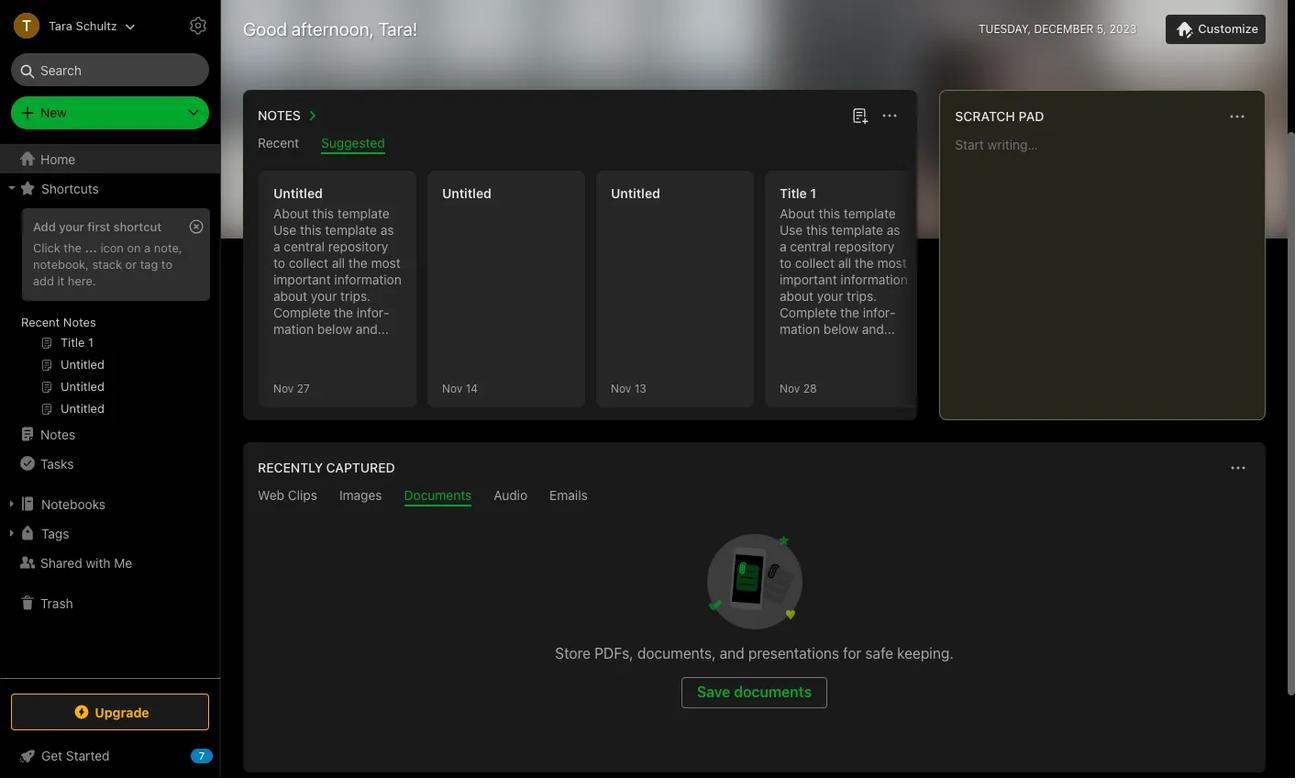 Task type: vqa. For each thing, say whether or not it's contained in the screenshot.
Add filters image
no



Task type: describe. For each thing, give the bounding box(es) containing it.
more actions image for recently captured
[[1228, 457, 1250, 479]]

to inside 'icon on a note, notebook, stack or tag to add it here.'
[[161, 257, 173, 271]]

notebooks
[[41, 496, 106, 511]]

it
[[57, 273, 64, 288]]

tara schultz
[[49, 18, 117, 33]]

started
[[66, 748, 110, 763]]

note,
[[154, 240, 182, 255]]

tab list for recently captured
[[247, 487, 1262, 506]]

new
[[40, 105, 67, 120]]

nov 28
[[780, 381, 817, 395]]

upgrade button
[[11, 694, 209, 730]]

a inside untitled about this template use this template as a central repository to collect all the most important information about your trips. complete the infor mation below and...
[[273, 239, 280, 254]]

first
[[87, 219, 110, 234]]

documents tab panel
[[243, 506, 1266, 773]]

title
[[780, 185, 807, 201]]

expand tags image
[[5, 526, 19, 540]]

information inside title 1 about this template use this template as a central repository to collect all the most important information about your trips. complete the infor mation below and...
[[841, 272, 908, 287]]

2023
[[1110, 22, 1137, 36]]

good
[[243, 18, 287, 39]]

nov 27
[[273, 381, 310, 395]]

on
[[127, 240, 141, 255]]

presentations
[[749, 645, 840, 662]]

settings image
[[187, 15, 209, 37]]

images
[[339, 487, 382, 503]]

to inside title 1 about this template use this template as a central repository to collect all the most important information about your trips. complete the infor mation below and...
[[780, 255, 792, 271]]

with
[[86, 555, 111, 570]]

december
[[1034, 22, 1094, 36]]

7
[[199, 750, 205, 762]]

web clips tab
[[258, 487, 317, 506]]

shared
[[40, 555, 82, 570]]

add
[[33, 273, 54, 288]]

me
[[114, 555, 132, 570]]

nov 13
[[611, 381, 647, 395]]

store pdfs, documents, and presentations for safe keeping.
[[555, 645, 954, 662]]

documents,
[[638, 645, 716, 662]]

icon on a note, notebook, stack or tag to add it here.
[[33, 240, 182, 288]]

afternoon,
[[292, 18, 374, 39]]

captured
[[326, 460, 395, 475]]

tree containing home
[[0, 144, 220, 677]]

untitled about this template use this template as a central repository to collect all the most important information about your trips. complete the infor mation below and...
[[273, 185, 402, 337]]

notebook,
[[33, 257, 89, 271]]

web clips
[[258, 487, 317, 503]]

and... inside title 1 about this template use this template as a central repository to collect all the most important information about your trips. complete the infor mation below and...
[[862, 321, 895, 337]]

use inside title 1 about this template use this template as a central repository to collect all the most important information about your trips. complete the infor mation below and...
[[780, 222, 803, 238]]

untitled inside untitled about this template use this template as a central repository to collect all the most important information about your trips. complete the infor mation below and...
[[273, 185, 323, 201]]

notes inside group
[[63, 315, 96, 329]]

tuesday,
[[979, 22, 1031, 36]]

documents tab
[[404, 487, 472, 506]]

images tab
[[339, 487, 382, 506]]

pdfs,
[[595, 645, 634, 662]]

click the ...
[[33, 240, 97, 255]]

more actions image for scratch pad
[[1227, 106, 1249, 128]]

your inside group
[[59, 219, 84, 234]]

your inside untitled about this template use this template as a central repository to collect all the most important information about your trips. complete the infor mation below and...
[[311, 288, 337, 304]]

Start writing… text field
[[955, 137, 1264, 405]]

get started
[[41, 748, 110, 763]]

infor inside title 1 about this template use this template as a central repository to collect all the most important information about your trips. complete the infor mation below and...
[[863, 305, 896, 320]]

27
[[297, 381, 310, 395]]

new button
[[11, 96, 209, 129]]

emails tab
[[550, 487, 588, 506]]

infor inside untitled about this template use this template as a central repository to collect all the most important information about your trips. complete the infor mation below and...
[[357, 305, 389, 320]]

tuesday, december 5, 2023
[[979, 22, 1137, 36]]

notes inside button
[[258, 107, 301, 123]]

below inside untitled about this template use this template as a central repository to collect all the most important information about your trips. complete the infor mation below and...
[[317, 321, 352, 337]]

notes button
[[254, 105, 323, 127]]

...
[[85, 240, 97, 255]]

save documents button
[[682, 677, 828, 708]]

and... inside untitled about this template use this template as a central repository to collect all the most important information about your trips. complete the infor mation below and...
[[356, 321, 389, 337]]

or
[[125, 257, 137, 271]]

good afternoon, tara!
[[243, 18, 418, 39]]

as inside untitled about this template use this template as a central repository to collect all the most important information about your trips. complete the infor mation below and...
[[381, 222, 394, 238]]

home
[[40, 151, 75, 167]]

clips
[[288, 487, 317, 503]]

as inside title 1 about this template use this template as a central repository to collect all the most important information about your trips. complete the infor mation below and...
[[887, 222, 901, 238]]

emails
[[550, 487, 588, 503]]

nov for nov 27
[[273, 381, 294, 395]]

your inside title 1 about this template use this template as a central repository to collect all the most important information about your trips. complete the infor mation below and...
[[817, 288, 844, 304]]

about inside untitled about this template use this template as a central repository to collect all the most important information about your trips. complete the infor mation below and...
[[273, 206, 309, 221]]

recent for recent notes
[[21, 315, 60, 329]]

tag
[[140, 257, 158, 271]]

shared with me
[[40, 555, 132, 570]]

click to collapse image
[[213, 744, 227, 766]]

customize button
[[1166, 15, 1266, 44]]

information inside untitled about this template use this template as a central repository to collect all the most important information about your trips. complete the infor mation below and...
[[334, 272, 402, 287]]

2 vertical spatial notes
[[40, 426, 75, 442]]

untitled for nov 14
[[442, 185, 492, 201]]

nov for nov 13
[[611, 381, 631, 395]]

about inside untitled about this template use this template as a central repository to collect all the most important information about your trips. complete the infor mation below and...
[[273, 288, 307, 304]]

Search text field
[[24, 53, 196, 86]]

most inside title 1 about this template use this template as a central repository to collect all the most important information about your trips. complete the infor mation below and...
[[878, 255, 907, 271]]

more actions field for scratch pad
[[1225, 104, 1251, 129]]

1
[[810, 185, 817, 201]]

for
[[843, 645, 862, 662]]

suggested tab
[[321, 135, 385, 154]]

trips. inside title 1 about this template use this template as a central repository to collect all the most important information about your trips. complete the infor mation below and...
[[847, 288, 877, 304]]

all inside untitled about this template use this template as a central repository to collect all the most important information about your trips. complete the infor mation below and...
[[332, 255, 345, 271]]

shared with me link
[[0, 548, 219, 577]]



Task type: locate. For each thing, give the bounding box(es) containing it.
use down recent tab
[[273, 222, 297, 238]]

shortcuts button
[[0, 173, 219, 203]]

about down title
[[780, 206, 815, 221]]

2 use from the left
[[780, 222, 803, 238]]

recent for recent
[[258, 135, 299, 150]]

1 horizontal spatial central
[[790, 239, 831, 254]]

14
[[466, 381, 478, 395]]

central
[[284, 239, 325, 254], [790, 239, 831, 254]]

2 below from the left
[[824, 321, 859, 337]]

nov for nov 28
[[780, 381, 800, 395]]

tab list for notes
[[247, 135, 914, 154]]

trips. inside untitled about this template use this template as a central repository to collect all the most important information about your trips. complete the infor mation below and...
[[341, 288, 371, 304]]

2 mation from the left
[[780, 305, 896, 337]]

1 nov from the left
[[273, 381, 294, 395]]

1 repository from the left
[[328, 239, 388, 254]]

1 central from the left
[[284, 239, 325, 254]]

1 horizontal spatial repository
[[835, 239, 895, 254]]

tags
[[41, 525, 69, 541]]

0 horizontal spatial use
[[273, 222, 297, 238]]

trash link
[[0, 588, 219, 617]]

safe
[[866, 645, 894, 662]]

1 horizontal spatial information
[[841, 272, 908, 287]]

repository inside untitled about this template use this template as a central repository to collect all the most important information about your trips. complete the infor mation below and...
[[328, 239, 388, 254]]

nov 14
[[442, 381, 478, 395]]

about down recent tab
[[273, 206, 309, 221]]

1 most from the left
[[371, 255, 401, 271]]

2 tab list from the top
[[247, 487, 1262, 506]]

all
[[332, 255, 345, 271], [838, 255, 851, 271]]

1 horizontal spatial infor
[[863, 305, 896, 320]]

audio tab
[[494, 487, 528, 506]]

mation
[[273, 305, 389, 337], [780, 305, 896, 337]]

mation inside untitled about this template use this template as a central repository to collect all the most important information about your trips. complete the infor mation below and...
[[273, 305, 389, 337]]

and...
[[356, 321, 389, 337], [862, 321, 895, 337]]

documents
[[734, 684, 812, 700]]

3 untitled from the left
[[611, 185, 660, 201]]

0 horizontal spatial a
[[144, 240, 151, 255]]

customize
[[1198, 21, 1259, 36]]

nov for nov 14
[[442, 381, 463, 395]]

5,
[[1097, 22, 1107, 36]]

recent tab
[[258, 135, 299, 154]]

0 horizontal spatial trips.
[[341, 288, 371, 304]]

2 as from the left
[[887, 222, 901, 238]]

2 most from the left
[[878, 255, 907, 271]]

1 important from the left
[[273, 272, 331, 287]]

a
[[273, 239, 280, 254], [780, 239, 787, 254], [144, 240, 151, 255]]

0 vertical spatial tab list
[[247, 135, 914, 154]]

tree
[[0, 144, 220, 677]]

1 vertical spatial tab list
[[247, 487, 1262, 506]]

group containing add your first shortcut
[[0, 203, 219, 427]]

recent
[[258, 135, 299, 150], [21, 315, 60, 329]]

mation up 27 at the left
[[273, 305, 389, 337]]

1 horizontal spatial about
[[780, 206, 815, 221]]

save documents
[[697, 684, 812, 700]]

13
[[635, 381, 647, 395]]

upgrade
[[95, 704, 149, 720]]

home link
[[0, 144, 220, 173]]

0 horizontal spatial to
[[161, 257, 173, 271]]

0 horizontal spatial central
[[284, 239, 325, 254]]

tasks button
[[0, 449, 219, 478]]

1 collect from the left
[[289, 255, 328, 271]]

1 horizontal spatial and...
[[862, 321, 895, 337]]

collect inside title 1 about this template use this template as a central repository to collect all the most important information about your trips. complete the infor mation below and...
[[795, 255, 835, 271]]

central inside untitled about this template use this template as a central repository to collect all the most important information about your trips. complete the infor mation below and...
[[284, 239, 325, 254]]

2 complete from the left
[[780, 305, 837, 320]]

central inside title 1 about this template use this template as a central repository to collect all the most important information about your trips. complete the infor mation below and...
[[790, 239, 831, 254]]

Help and Learning task checklist field
[[0, 741, 220, 771]]

repository inside title 1 about this template use this template as a central repository to collect all the most important information about your trips. complete the infor mation below and...
[[835, 239, 895, 254]]

1 information from the left
[[334, 272, 402, 287]]

recent down notes button
[[258, 135, 299, 150]]

complete
[[273, 305, 331, 320], [780, 305, 837, 320]]

about
[[273, 288, 307, 304], [780, 288, 814, 304]]

1 horizontal spatial mation
[[780, 305, 896, 337]]

title 1 about this template use this template as a central repository to collect all the most important information about your trips. complete the infor mation below and...
[[780, 185, 908, 337]]

recent notes
[[21, 315, 96, 329]]

to inside untitled about this template use this template as a central repository to collect all the most important information about your trips. complete the infor mation below and...
[[273, 255, 285, 271]]

group
[[0, 203, 219, 427]]

nov left 13
[[611, 381, 631, 395]]

0 horizontal spatial about
[[273, 206, 309, 221]]

scratch pad button
[[952, 106, 1045, 128]]

collect
[[289, 255, 328, 271], [795, 255, 835, 271]]

recently captured
[[258, 460, 395, 475]]

tab list containing web clips
[[247, 487, 1262, 506]]

stack
[[92, 257, 122, 271]]

notes up tasks
[[40, 426, 75, 442]]

nov left 14
[[442, 381, 463, 395]]

1 untitled from the left
[[273, 185, 323, 201]]

important inside title 1 about this template use this template as a central repository to collect all the most important information about your trips. complete the infor mation below and...
[[780, 272, 837, 287]]

1 horizontal spatial recent
[[258, 135, 299, 150]]

untitled
[[273, 185, 323, 201], [442, 185, 492, 201], [611, 185, 660, 201]]

2 horizontal spatial untitled
[[611, 185, 660, 201]]

1 and... from the left
[[356, 321, 389, 337]]

2 all from the left
[[838, 255, 851, 271]]

recently captured button
[[254, 457, 395, 479]]

1 mation from the left
[[273, 305, 389, 337]]

collect inside untitled about this template use this template as a central repository to collect all the most important information about your trips. complete the infor mation below and...
[[289, 255, 328, 271]]

Account field
[[0, 7, 136, 44]]

1 horizontal spatial your
[[311, 288, 337, 304]]

1 horizontal spatial use
[[780, 222, 803, 238]]

pad
[[1019, 108, 1045, 124]]

below
[[317, 321, 352, 337], [824, 321, 859, 337]]

0 horizontal spatial about
[[273, 288, 307, 304]]

2 trips. from the left
[[847, 288, 877, 304]]

notes down here.
[[63, 315, 96, 329]]

0 horizontal spatial complete
[[273, 305, 331, 320]]

complete inside title 1 about this template use this template as a central repository to collect all the most important information about your trips. complete the infor mation below and...
[[780, 305, 837, 320]]

use inside untitled about this template use this template as a central repository to collect all the most important information about your trips. complete the infor mation below and...
[[273, 222, 297, 238]]

2 collect from the left
[[795, 255, 835, 271]]

more actions field for recently captured
[[1226, 455, 1251, 481]]

0 vertical spatial recent
[[258, 135, 299, 150]]

complete up 27 at the left
[[273, 305, 331, 320]]

notebooks link
[[0, 489, 219, 518]]

a inside title 1 about this template use this template as a central repository to collect all the most important information about your trips. complete the infor mation below and...
[[780, 239, 787, 254]]

important inside untitled about this template use this template as a central repository to collect all the most important information about your trips. complete the infor mation below and...
[[273, 272, 331, 287]]

0 horizontal spatial your
[[59, 219, 84, 234]]

a inside 'icon on a note, notebook, stack or tag to add it here.'
[[144, 240, 151, 255]]

save
[[697, 684, 731, 700]]

notes link
[[0, 419, 219, 449]]

nov left 28
[[780, 381, 800, 395]]

2 and... from the left
[[862, 321, 895, 337]]

expand notebooks image
[[5, 496, 19, 511]]

1 horizontal spatial about
[[780, 288, 814, 304]]

store
[[555, 645, 591, 662]]

to
[[273, 255, 285, 271], [780, 255, 792, 271], [161, 257, 173, 271]]

most
[[371, 255, 401, 271], [878, 255, 907, 271]]

1 all from the left
[[332, 255, 345, 271]]

trips.
[[341, 288, 371, 304], [847, 288, 877, 304]]

0 horizontal spatial untitled
[[273, 185, 323, 201]]

1 horizontal spatial to
[[273, 255, 285, 271]]

template
[[338, 206, 390, 221], [844, 206, 896, 221], [325, 222, 377, 238], [831, 222, 884, 238]]

0 horizontal spatial below
[[317, 321, 352, 337]]

2 central from the left
[[790, 239, 831, 254]]

None search field
[[24, 53, 196, 86]]

1 horizontal spatial important
[[780, 272, 837, 287]]

most inside untitled about this template use this template as a central repository to collect all the most important information about your trips. complete the infor mation below and...
[[371, 255, 401, 271]]

0 horizontal spatial important
[[273, 272, 331, 287]]

1 infor from the left
[[357, 305, 389, 320]]

2 untitled from the left
[[442, 185, 492, 201]]

shortcuts
[[41, 180, 99, 196]]

nov
[[273, 381, 294, 395], [442, 381, 463, 395], [611, 381, 631, 395], [780, 381, 800, 395]]

1 horizontal spatial trips.
[[847, 288, 877, 304]]

documents
[[404, 487, 472, 503]]

your
[[59, 219, 84, 234], [311, 288, 337, 304], [817, 288, 844, 304]]

recent down add
[[21, 315, 60, 329]]

0 horizontal spatial as
[[381, 222, 394, 238]]

complete inside untitled about this template use this template as a central repository to collect all the most important information about your trips. complete the infor mation below and...
[[273, 305, 331, 320]]

recent inside group
[[21, 315, 60, 329]]

1 complete from the left
[[273, 305, 331, 320]]

1 use from the left
[[273, 222, 297, 238]]

schultz
[[76, 18, 117, 33]]

2 horizontal spatial your
[[817, 288, 844, 304]]

1 tab list from the top
[[247, 135, 914, 154]]

1 horizontal spatial most
[[878, 255, 907, 271]]

the inside group
[[64, 240, 82, 255]]

1 horizontal spatial untitled
[[442, 185, 492, 201]]

tasks
[[40, 456, 74, 471]]

1 about from the left
[[273, 206, 309, 221]]

add
[[33, 219, 56, 234]]

1 trips. from the left
[[341, 288, 371, 304]]

0 horizontal spatial most
[[371, 255, 401, 271]]

notes up recent tab
[[258, 107, 301, 123]]

here.
[[68, 273, 96, 288]]

2 about from the left
[[780, 288, 814, 304]]

1 horizontal spatial below
[[824, 321, 859, 337]]

icon
[[100, 240, 124, 255]]

0 horizontal spatial all
[[332, 255, 345, 271]]

and
[[720, 645, 745, 662]]

0 horizontal spatial mation
[[273, 305, 389, 337]]

28
[[803, 381, 817, 395]]

tara!
[[378, 18, 418, 39]]

below inside title 1 about this template use this template as a central repository to collect all the most important information about your trips. complete the infor mation below and...
[[824, 321, 859, 337]]

suggested tab panel
[[243, 154, 1107, 420]]

2 nov from the left
[[442, 381, 463, 395]]

1 about from the left
[[273, 288, 307, 304]]

1 below from the left
[[317, 321, 352, 337]]

0 horizontal spatial information
[[334, 272, 402, 287]]

0 vertical spatial notes
[[258, 107, 301, 123]]

2 repository from the left
[[835, 239, 895, 254]]

suggested
[[321, 135, 385, 150]]

2 infor from the left
[[863, 305, 896, 320]]

mation inside title 1 about this template use this template as a central repository to collect all the most important information about your trips. complete the infor mation below and...
[[780, 305, 896, 337]]

0 horizontal spatial infor
[[357, 305, 389, 320]]

about inside title 1 about this template use this template as a central repository to collect all the most important information about your trips. complete the infor mation below and...
[[780, 288, 814, 304]]

tags button
[[0, 518, 219, 548]]

click
[[33, 240, 60, 255]]

repository
[[328, 239, 388, 254], [835, 239, 895, 254]]

recently
[[258, 460, 323, 475]]

trash
[[40, 595, 73, 611]]

2 information from the left
[[841, 272, 908, 287]]

2 horizontal spatial to
[[780, 255, 792, 271]]

1 as from the left
[[381, 222, 394, 238]]

1 horizontal spatial collect
[[795, 255, 835, 271]]

1 horizontal spatial complete
[[780, 305, 837, 320]]

4 nov from the left
[[780, 381, 800, 395]]

3 nov from the left
[[611, 381, 631, 395]]

add your first shortcut
[[33, 219, 162, 234]]

1 vertical spatial recent
[[21, 315, 60, 329]]

tab list
[[247, 135, 914, 154], [247, 487, 1262, 506]]

0 horizontal spatial and...
[[356, 321, 389, 337]]

1 horizontal spatial all
[[838, 255, 851, 271]]

mation up 28
[[780, 305, 896, 337]]

1 horizontal spatial a
[[273, 239, 280, 254]]

tara
[[49, 18, 72, 33]]

untitled for nov 13
[[611, 185, 660, 201]]

1 vertical spatial notes
[[63, 315, 96, 329]]

audio
[[494, 487, 528, 503]]

get
[[41, 748, 62, 763]]

more actions image
[[879, 105, 901, 127], [1227, 106, 1249, 128], [1228, 457, 1250, 479]]

2 horizontal spatial a
[[780, 239, 787, 254]]

tab list containing recent
[[247, 135, 914, 154]]

infor
[[357, 305, 389, 320], [863, 305, 896, 320]]

2 important from the left
[[780, 272, 837, 287]]

0 horizontal spatial recent
[[21, 315, 60, 329]]

scratch
[[955, 108, 1016, 124]]

use down title
[[780, 222, 803, 238]]

all inside title 1 about this template use this template as a central repository to collect all the most important information about your trips. complete the infor mation below and...
[[838, 255, 851, 271]]

web
[[258, 487, 284, 503]]

about
[[273, 206, 309, 221], [780, 206, 815, 221]]

0 horizontal spatial repository
[[328, 239, 388, 254]]

nov left 27 at the left
[[273, 381, 294, 395]]

scratch pad
[[955, 108, 1045, 124]]

2 about from the left
[[780, 206, 815, 221]]

about inside title 1 about this template use this template as a central repository to collect all the most important information about your trips. complete the infor mation below and...
[[780, 206, 815, 221]]

this
[[312, 206, 334, 221], [819, 206, 841, 221], [300, 222, 322, 238], [806, 222, 828, 238]]

shortcut
[[113, 219, 162, 234]]

0 horizontal spatial collect
[[289, 255, 328, 271]]

More actions field
[[877, 103, 903, 128], [1225, 104, 1251, 129], [1226, 455, 1251, 481]]

1 horizontal spatial as
[[887, 222, 901, 238]]

keeping.
[[897, 645, 954, 662]]

complete up 28
[[780, 305, 837, 320]]



